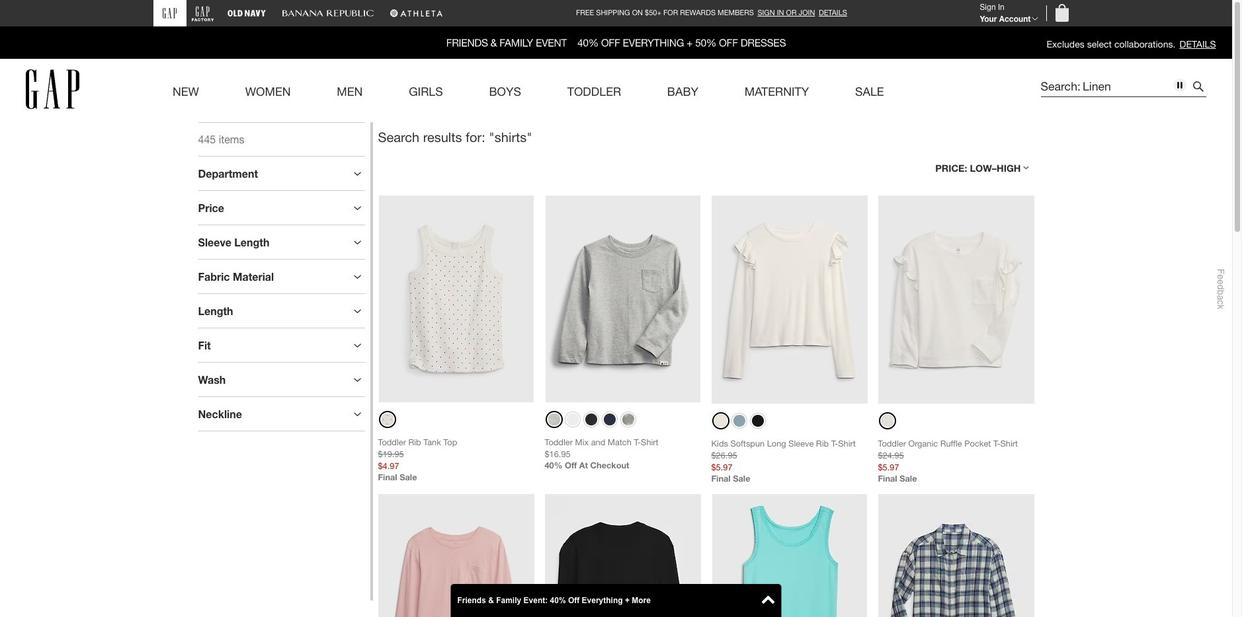 Task type: locate. For each thing, give the bounding box(es) containing it.
None search field
[[1028, 57, 1206, 191]]

Now $4.97 text field
[[378, 461, 534, 473]]

0 horizontal spatial now $5.97 text field
[[711, 463, 868, 474]]

Now $5.97 text field
[[711, 463, 868, 474], [878, 463, 1034, 474]]

kids heavyweight t-shirt image
[[545, 495, 701, 618]]

gap factory image
[[192, 5, 214, 22]]

1 now $5.97 text field from the left
[[711, 463, 868, 474]]

old navy image
[[227, 5, 266, 21]]

athleta image
[[389, 5, 443, 21]]

2 now $5.97 text field from the left
[[878, 463, 1034, 474]]

toddler organic ruffle pocket t-shirt image
[[878, 196, 1034, 405]]

Was $26.95 text field
[[711, 451, 737, 461]]

gap logo image
[[26, 70, 79, 109]]

toddler mix and match t-shirt image
[[545, 196, 701, 403]]

1 horizontal spatial now $5.97 text field
[[878, 463, 1034, 474]]

kids favorite lace trim tank image
[[711, 495, 868, 618]]

search search field
[[1041, 77, 1189, 96]]



Task type: describe. For each thing, give the bounding box(es) containing it.
banana republic image
[[281, 5, 373, 21]]

kids flannel shirt image
[[878, 495, 1034, 618]]

friends & family event 40% off everything image
[[0, 26, 1232, 59]]

now $5.97 text field for was $26.95 text field
[[711, 463, 868, 474]]

open my account menu image
[[1032, 17, 1038, 21]]

Was $24.95 text field
[[878, 451, 904, 461]]

gap image
[[163, 8, 177, 18]]

kids softspun long sleeve rib t-shirt image
[[711, 196, 868, 405]]

now $5.97 text field for was $24.95 text box
[[878, 463, 1034, 474]]

Was $19.95 text field
[[378, 450, 404, 460]]

kids pocket t-shirt image
[[378, 495, 534, 618]]

445 items in the product grid element
[[198, 134, 244, 146]]

toddler rib tank top image
[[378, 196, 534, 403]]



Task type: vqa. For each thing, say whether or not it's contained in the screenshot.
Toddler Rib Tank Top image
yes



